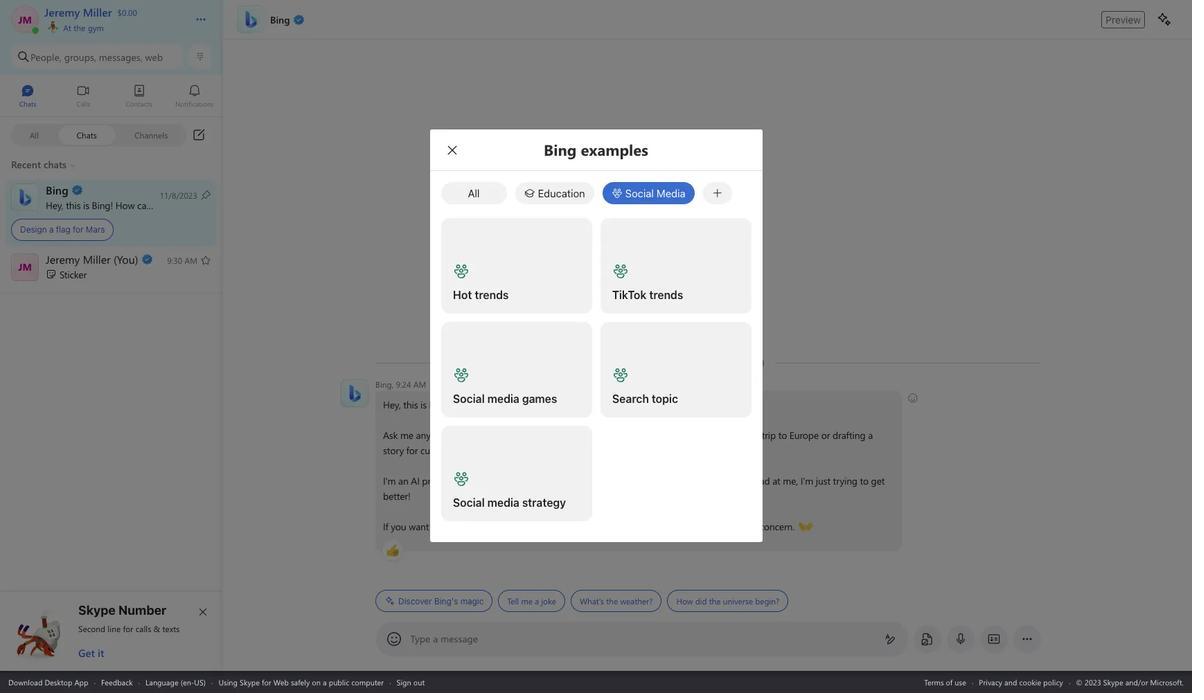 Task type: vqa. For each thing, say whether or not it's contained in the screenshot.
bottom THE 'IS'
yes



Task type: describe. For each thing, give the bounding box(es) containing it.
europe
[[789, 429, 818, 442]]

bing,
[[375, 379, 393, 390]]

or
[[821, 429, 830, 442]]

to left start
[[431, 520, 440, 533]]

how did the universe begin? button
[[667, 590, 788, 612]]

flag
[[56, 224, 71, 235]]

finding
[[521, 429, 550, 442]]

so
[[458, 475, 467, 488]]

at the gym
[[61, 22, 104, 33]]

me left with
[[612, 444, 625, 457]]

for right flag
[[73, 224, 84, 235]]

joke
[[541, 596, 556, 607]]

type a message
[[410, 632, 478, 646]]

sign out link
[[397, 677, 425, 688]]

newtopic
[[506, 520, 545, 533]]

privacy and cookie policy
[[979, 677, 1063, 688]]

any
[[416, 429, 430, 442]]

1 horizontal spatial type
[[485, 520, 504, 533]]

media for strategy
[[487, 496, 519, 509]]

better!
[[383, 490, 410, 503]]

show more bing examples categories element
[[703, 182, 732, 204]]

using skype for web safely on a public computer link
[[219, 677, 384, 688]]

drafting
[[832, 429, 865, 442]]

hot trends
[[453, 289, 508, 301]]

of inside the ask me any type of question, like finding vegan restaurants in cambridge, itinerary for your trip to europe or drafting a story for curious kids. in groups, remember to mention me with @bing. i'm an ai preview, so i'm still learning. sometimes i might say something weird. don't get mad at me, i'm just trying to get better! if you want to start over, type
[[454, 429, 462, 442]]

second line for calls & texts
[[78, 623, 180, 635]]

2 want from the left
[[595, 520, 615, 533]]

learning.
[[501, 475, 537, 488]]

is for hey, this is bing ! how can i help you today?
[[83, 198, 89, 212]]

terms
[[924, 677, 944, 688]]

desktop
[[45, 677, 72, 688]]

cambridge,
[[639, 429, 687, 442]]

this for hey, this is bing ! how can i help you today?
[[66, 198, 81, 212]]

begin?
[[755, 596, 779, 607]]

at the gym button
[[44, 19, 181, 33]]

like
[[505, 429, 519, 442]]

i inside the ask me any type of question, like finding vegan restaurants in cambridge, itinerary for your trip to europe or drafting a story for curious kids. in groups, remember to mention me with @bing. i'm an ai preview, so i'm still learning. sometimes i might say something weird. don't get mad at me, i'm just trying to get better! if you want to start over, type
[[588, 475, 591, 488]]

to right trying
[[860, 475, 868, 488]]

groups, inside the ask me any type of question, like finding vegan restaurants in cambridge, itinerary for your trip to europe or drafting a story for curious kids. in groups, remember to mention me with @bing. i'm an ai preview, so i'm still learning. sometimes i might say something weird. don't get mad at me, i'm just trying to get better! if you want to start over, type
[[484, 444, 515, 457]]

concern.
[[759, 520, 794, 533]]

and
[[550, 520, 567, 533]]

at
[[63, 22, 71, 33]]

discover
[[398, 596, 432, 606]]

how inside "button"
[[676, 596, 693, 607]]

hey, this is bing ! how can i help you today? (smileeyes)
[[383, 398, 612, 411]]

newtopic . and if you want to give me feedback, just report a concern.
[[506, 520, 797, 533]]

today? for hey, this is bing ! how can i help you today?
[[198, 198, 225, 212]]

ai
[[411, 475, 419, 488]]

want inside the ask me any type of question, like finding vegan restaurants in cambridge, itinerary for your trip to europe or drafting a story for curious kids. in groups, remember to mention me with @bing. i'm an ai preview, so i'm still learning. sometimes i might say something weird. don't get mad at me, i'm just trying to get better! if you want to start over, type
[[408, 520, 429, 533]]

1 horizontal spatial all
[[468, 187, 480, 199]]

language
[[146, 677, 178, 688]]

groups, inside button
[[64, 50, 96, 63]]

i for hey, this is bing ! how can i help you today?
[[154, 198, 157, 212]]

using skype for web safely on a public computer
[[219, 677, 384, 688]]

just inside the ask me any type of question, like finding vegan restaurants in cambridge, itinerary for your trip to europe or drafting a story for curious kids. in groups, remember to mention me with @bing. i'm an ai preview, so i'm still learning. sometimes i might say something weird. don't get mad at me, i'm just trying to get better! if you want to start over, type
[[816, 475, 830, 488]]

education
[[538, 187, 585, 199]]

if
[[569, 520, 574, 533]]

terms of use
[[924, 677, 966, 688]]

skype number element
[[12, 603, 211, 660]]

sign out
[[397, 677, 425, 688]]

skype number
[[78, 603, 166, 618]]

computer
[[351, 677, 384, 688]]

0 horizontal spatial just
[[706, 520, 721, 533]]

an
[[398, 475, 408, 488]]

magic
[[460, 596, 483, 606]]

mars
[[86, 224, 105, 235]]

use
[[955, 677, 966, 688]]

web
[[273, 677, 289, 688]]

feedback
[[101, 677, 133, 688]]

question,
[[464, 429, 502, 442]]

tell me a joke button
[[498, 590, 565, 612]]

social media games
[[453, 392, 557, 405]]

report
[[724, 520, 749, 533]]

terms of use link
[[924, 677, 966, 688]]

remember
[[518, 444, 561, 457]]

in
[[474, 444, 481, 457]]

download desktop app
[[8, 677, 88, 688]]

social for social media games
[[453, 392, 484, 405]]

line
[[108, 623, 121, 635]]

safely
[[291, 677, 310, 688]]

restaurants
[[581, 429, 626, 442]]

calls
[[136, 623, 151, 635]]

download desktop app link
[[8, 677, 88, 688]]

language (en-us)
[[146, 677, 206, 688]]

trying
[[833, 475, 857, 488]]

bing for hey, this is bing ! how can i help you today?
[[92, 198, 110, 212]]

tell me a joke
[[507, 596, 556, 607]]

hey, this is bing ! how can i help you today?
[[46, 198, 228, 212]]

1 get from the left
[[735, 475, 749, 488]]

help for hey, this is bing ! how can i help you today? (smileeyes)
[[497, 398, 515, 411]]

the for at
[[74, 22, 85, 33]]

and
[[1004, 677, 1017, 688]]

@bing.
[[647, 444, 677, 457]]

channels
[[135, 129, 168, 140]]

give
[[629, 520, 646, 533]]

a right on on the left bottom of the page
[[323, 677, 327, 688]]

sometimes
[[540, 475, 586, 488]]

! for hey, this is bing ! how can i help you today? (smileeyes)
[[448, 398, 451, 411]]

1 i'm from the left
[[383, 475, 395, 488]]

still
[[485, 475, 499, 488]]

to down vegan
[[563, 444, 572, 457]]

get it
[[78, 646, 104, 660]]

trip
[[761, 429, 776, 442]]

number
[[118, 603, 166, 618]]



Task type: locate. For each thing, give the bounding box(es) containing it.
1 horizontal spatial of
[[946, 677, 953, 688]]

trends right hot
[[474, 289, 508, 301]]

for left web
[[262, 677, 271, 688]]

1 vertical spatial media
[[487, 496, 519, 509]]

9:24
[[396, 379, 411, 390]]

this up flag
[[66, 198, 81, 212]]

0 vertical spatial today?
[[198, 198, 225, 212]]

hot
[[453, 289, 472, 301]]

in
[[629, 429, 637, 442]]

bing inside hey, this is bing ! how can i help you today? (smileeyes)
[[429, 398, 448, 411]]

today? for hey, this is bing ! how can i help you today? (smileeyes)
[[535, 398, 563, 411]]

2 horizontal spatial the
[[709, 596, 720, 607]]

of left use at the bottom right of page
[[946, 677, 953, 688]]

of up kids.
[[454, 429, 462, 442]]

the right at
[[74, 22, 85, 33]]

with
[[627, 444, 645, 457]]

tab list
[[0, 78, 222, 116]]

2 i'm from the left
[[470, 475, 483, 488]]

i'm left an
[[383, 475, 395, 488]]

0 vertical spatial hey,
[[46, 198, 63, 212]]

search
[[612, 392, 649, 405]]

! up curious
[[448, 398, 451, 411]]

2 vertical spatial i
[[588, 475, 591, 488]]

is down am
[[420, 398, 426, 411]]

can for hey, this is bing ! how can i help you today?
[[137, 198, 152, 212]]

social for social media strategy
[[453, 496, 484, 509]]

1 vertical spatial of
[[946, 677, 953, 688]]

social media strategy
[[453, 496, 566, 509]]

1 vertical spatial skype
[[240, 677, 260, 688]]

you inside hey, this is bing ! how can i help you today? (smileeyes)
[[518, 398, 533, 411]]

tiktok trends
[[612, 289, 683, 301]]

today? inside hey, this is bing ! how can i help you today? (smileeyes)
[[535, 398, 563, 411]]

0 vertical spatial help
[[159, 198, 177, 212]]

0 horizontal spatial help
[[159, 198, 177, 212]]

1 horizontal spatial trends
[[649, 289, 683, 301]]

help inside hey, this is bing ! how can i help you today? (smileeyes)
[[497, 398, 515, 411]]

0 horizontal spatial today?
[[198, 198, 225, 212]]

1 horizontal spatial the
[[606, 596, 618, 607]]

a right drafting
[[868, 429, 873, 442]]

i'm right so
[[470, 475, 483, 488]]

a right report
[[752, 520, 757, 533]]

0 horizontal spatial type
[[433, 429, 451, 442]]

0 vertical spatial !
[[110, 198, 113, 212]]

type
[[433, 429, 451, 442], [485, 520, 504, 533]]

me
[[400, 429, 413, 442], [612, 444, 625, 457], [648, 520, 661, 533], [521, 596, 532, 607]]

bing, 9:24 am
[[375, 379, 426, 390]]

1 vertical spatial !
[[448, 398, 451, 411]]

1 horizontal spatial this
[[403, 398, 418, 411]]

1 vertical spatial can
[[475, 398, 490, 411]]

language (en-us) link
[[146, 677, 206, 688]]

people, groups, messages, web button
[[11, 44, 184, 69]]

trends for hot trends
[[474, 289, 508, 301]]

1 vertical spatial groups,
[[484, 444, 515, 457]]

1 horizontal spatial bing
[[429, 398, 448, 411]]

0 vertical spatial this
[[66, 198, 81, 212]]

1 want from the left
[[408, 520, 429, 533]]

the right did
[[709, 596, 720, 607]]

is up mars
[[83, 198, 89, 212]]

for left your
[[726, 429, 738, 442]]

0 vertical spatial groups,
[[64, 50, 96, 63]]

ask me any type of question, like finding vegan restaurants in cambridge, itinerary for your trip to europe or drafting a story for curious kids. in groups, remember to mention me with @bing. i'm an ai preview, so i'm still learning. sometimes i might say something weird. don't get mad at me, i'm just trying to get better! if you want to start over, type
[[383, 429, 887, 533]]

bing up any
[[429, 398, 448, 411]]

&
[[154, 623, 160, 635]]

2 horizontal spatial i
[[588, 475, 591, 488]]

itinerary
[[689, 429, 724, 442]]

a left 'joke'
[[534, 596, 539, 607]]

! for hey, this is bing ! how can i help you today?
[[110, 198, 113, 212]]

how up question,
[[453, 398, 473, 411]]

to left give
[[618, 520, 626, 533]]

skype up the "second"
[[78, 603, 116, 618]]

me left any
[[400, 429, 413, 442]]

groups, down like
[[484, 444, 515, 457]]

1 horizontal spatial can
[[475, 398, 490, 411]]

story
[[383, 444, 403, 457]]

0 horizontal spatial can
[[137, 198, 152, 212]]

0 vertical spatial type
[[433, 429, 451, 442]]

0 vertical spatial is
[[83, 198, 89, 212]]

2 trends from the left
[[649, 289, 683, 301]]

skype right using
[[240, 677, 260, 688]]

your
[[740, 429, 759, 442]]

1 vertical spatial today?
[[535, 398, 563, 411]]

cookie
[[1019, 677, 1041, 688]]

0 vertical spatial can
[[137, 198, 152, 212]]

1 vertical spatial i
[[492, 398, 494, 411]]

1 vertical spatial social
[[453, 392, 484, 405]]

social for social media
[[625, 187, 654, 199]]

how for hey, this is bing ! how can i help you today?
[[116, 198, 135, 212]]

0 horizontal spatial i'm
[[383, 475, 395, 488]]

1 vertical spatial this
[[403, 398, 418, 411]]

of
[[454, 429, 462, 442], [946, 677, 953, 688]]

hey, for hey, this is bing ! how can i help you today? (smileeyes)
[[383, 398, 400, 411]]

bing
[[92, 198, 110, 212], [429, 398, 448, 411]]

media down still
[[487, 496, 519, 509]]

me,
[[783, 475, 798, 488]]

privacy
[[979, 677, 1002, 688]]

0 horizontal spatial how
[[116, 198, 135, 212]]

it
[[98, 646, 104, 660]]

0 horizontal spatial this
[[66, 198, 81, 212]]

the for what's
[[606, 596, 618, 607]]

1 horizontal spatial groups,
[[484, 444, 515, 457]]

.
[[545, 520, 547, 533]]

for
[[73, 224, 84, 235], [726, 429, 738, 442], [406, 444, 418, 457], [123, 623, 133, 635], [262, 677, 271, 688]]

topic
[[651, 392, 678, 405]]

weather?
[[620, 596, 652, 607]]

0 vertical spatial of
[[454, 429, 462, 442]]

bing for hey, this is bing ! how can i help you today? (smileeyes)
[[429, 398, 448, 411]]

0 vertical spatial social
[[625, 187, 654, 199]]

public
[[329, 677, 349, 688]]

message
[[441, 632, 478, 646]]

want left start
[[408, 520, 429, 533]]

how left did
[[676, 596, 693, 607]]

bing up mars
[[92, 198, 110, 212]]

is for hey, this is bing ! how can i help you today? (smileeyes)
[[420, 398, 426, 411]]

privacy and cookie policy link
[[979, 677, 1063, 688]]

type up curious
[[433, 429, 451, 442]]

on
[[312, 677, 321, 688]]

bing's
[[434, 596, 458, 606]]

get
[[735, 475, 749, 488], [871, 475, 884, 488]]

just left trying
[[816, 475, 830, 488]]

(smileeyes)
[[567, 398, 612, 411]]

media left games in the left bottom of the page
[[487, 392, 519, 405]]

0 horizontal spatial trends
[[474, 289, 508, 301]]

0 horizontal spatial the
[[74, 22, 85, 33]]

feedback,
[[664, 520, 704, 533]]

people, groups, messages, web
[[30, 50, 163, 63]]

over,
[[463, 520, 483, 533]]

social up question,
[[453, 392, 484, 405]]

this
[[66, 198, 81, 212], [403, 398, 418, 411]]

trends for tiktok trends
[[649, 289, 683, 301]]

media
[[657, 187, 686, 199]]

(openhands)
[[798, 520, 850, 533]]

just left report
[[706, 520, 721, 533]]

2 horizontal spatial i'm
[[800, 475, 813, 488]]

0 vertical spatial i
[[154, 198, 157, 212]]

skype
[[78, 603, 116, 618], [240, 677, 260, 688]]

type right the over,
[[485, 520, 504, 533]]

today?
[[198, 198, 225, 212], [535, 398, 563, 411]]

1 horizontal spatial i'm
[[470, 475, 483, 488]]

ask
[[383, 429, 398, 442]]

hey, up design a flag for mars
[[46, 198, 63, 212]]

discover bing's magic
[[398, 596, 483, 606]]

0 horizontal spatial bing
[[92, 198, 110, 212]]

hey, down bing, on the bottom of page
[[383, 398, 400, 411]]

2 get from the left
[[871, 475, 884, 488]]

1 horizontal spatial hey,
[[383, 398, 400, 411]]

can inside hey, this is bing ! how can i help you today? (smileeyes)
[[475, 398, 490, 411]]

a inside 'button'
[[534, 596, 539, 607]]

us)
[[194, 677, 206, 688]]

social media
[[625, 187, 686, 199]]

1 horizontal spatial how
[[453, 398, 473, 411]]

0 horizontal spatial !
[[110, 198, 113, 212]]

strategy
[[522, 496, 566, 509]]

don't
[[710, 475, 732, 488]]

what's the weather? button
[[570, 590, 662, 612]]

a inside the ask me any type of question, like finding vegan restaurants in cambridge, itinerary for your trip to europe or drafting a story for curious kids. in groups, remember to mention me with @bing. i'm an ai preview, so i'm still learning. sometimes i might say something weird. don't get mad at me, i'm just trying to get better! if you want to start over, type
[[868, 429, 873, 442]]

0 horizontal spatial all
[[30, 129, 39, 140]]

want left give
[[595, 520, 615, 533]]

all
[[30, 129, 39, 140], [468, 187, 480, 199]]

(en-
[[181, 677, 194, 688]]

0 horizontal spatial skype
[[78, 603, 116, 618]]

how up "sticker" button
[[116, 198, 135, 212]]

me right the tell in the bottom left of the page
[[521, 596, 532, 607]]

0 vertical spatial bing
[[92, 198, 110, 212]]

1 trends from the left
[[474, 289, 508, 301]]

type
[[410, 632, 430, 646]]

for right line
[[123, 623, 133, 635]]

get right trying
[[871, 475, 884, 488]]

1 vertical spatial bing
[[429, 398, 448, 411]]

1 horizontal spatial help
[[497, 398, 515, 411]]

trends right tiktok
[[649, 289, 683, 301]]

media for games
[[487, 392, 519, 405]]

1 horizontal spatial just
[[816, 475, 830, 488]]

you
[[180, 198, 195, 212], [518, 398, 533, 411], [391, 520, 406, 533], [577, 520, 592, 533]]

universe
[[723, 596, 753, 607]]

! inside hey, this is bing ! how can i help you today? (smileeyes)
[[448, 398, 451, 411]]

1 horizontal spatial skype
[[240, 677, 260, 688]]

sign
[[397, 677, 411, 688]]

0 vertical spatial how
[[116, 198, 135, 212]]

curious
[[420, 444, 450, 457]]

what's
[[579, 596, 604, 607]]

what's the weather?
[[579, 596, 652, 607]]

me right give
[[648, 520, 661, 533]]

i for hey, this is bing ! how can i help you today? (smileeyes)
[[492, 398, 494, 411]]

1 horizontal spatial !
[[448, 398, 451, 411]]

for inside skype number element
[[123, 623, 133, 635]]

can for hey, this is bing ! how can i help you today? (smileeyes)
[[475, 398, 490, 411]]

1 vertical spatial just
[[706, 520, 721, 533]]

1 vertical spatial how
[[453, 398, 473, 411]]

2 vertical spatial social
[[453, 496, 484, 509]]

might
[[593, 475, 618, 488]]

media
[[487, 392, 519, 405], [487, 496, 519, 509]]

1 horizontal spatial want
[[595, 520, 615, 533]]

0 horizontal spatial groups,
[[64, 50, 96, 63]]

messages,
[[99, 50, 142, 63]]

the inside "button"
[[709, 596, 720, 607]]

for right story
[[406, 444, 418, 457]]

1 horizontal spatial is
[[420, 398, 426, 411]]

1 media from the top
[[487, 392, 519, 405]]

1 vertical spatial help
[[497, 398, 515, 411]]

0 vertical spatial all
[[30, 129, 39, 140]]

this for hey, this is bing ! how can i help you today? (smileeyes)
[[403, 398, 418, 411]]

0 horizontal spatial want
[[408, 520, 429, 533]]

hey, for hey, this is bing ! how can i help you today?
[[46, 198, 63, 212]]

the right what's
[[606, 596, 618, 607]]

something
[[636, 475, 680, 488]]

i'm
[[383, 475, 395, 488], [470, 475, 483, 488], [800, 475, 813, 488]]

0 horizontal spatial i
[[154, 198, 157, 212]]

you inside the ask me any type of question, like finding vegan restaurants in cambridge, itinerary for your trip to europe or drafting a story for curious kids. in groups, remember to mention me with @bing. i'm an ai preview, so i'm still learning. sometimes i might say something weird. don't get mad at me, i'm just trying to get better! if you want to start over, type
[[391, 520, 406, 533]]

weird.
[[683, 475, 708, 488]]

0 horizontal spatial hey,
[[46, 198, 63, 212]]

1 vertical spatial is
[[420, 398, 426, 411]]

0 horizontal spatial get
[[735, 475, 749, 488]]

me inside tell me a joke 'button'
[[521, 596, 532, 607]]

Type a message text field
[[411, 632, 873, 647]]

this down 9:24
[[403, 398, 418, 411]]

is inside hey, this is bing ! how can i help you today? (smileeyes)
[[420, 398, 426, 411]]

0 vertical spatial media
[[487, 392, 519, 405]]

mention
[[574, 444, 609, 457]]

social down so
[[453, 496, 484, 509]]

2 vertical spatial how
[[676, 596, 693, 607]]

how inside hey, this is bing ! how can i help you today? (smileeyes)
[[453, 398, 473, 411]]

a left flag
[[49, 224, 54, 235]]

i'm right me,
[[800, 475, 813, 488]]

vegan
[[553, 429, 578, 442]]

design a flag for mars
[[20, 224, 105, 235]]

0 horizontal spatial of
[[454, 429, 462, 442]]

say
[[620, 475, 634, 488]]

2 media from the top
[[487, 496, 519, 509]]

0 vertical spatial just
[[816, 475, 830, 488]]

i
[[154, 198, 157, 212], [492, 398, 494, 411], [588, 475, 591, 488]]

did
[[695, 596, 707, 607]]

a
[[49, 224, 54, 235], [868, 429, 873, 442], [752, 520, 757, 533], [534, 596, 539, 607], [433, 632, 438, 646], [323, 677, 327, 688]]

3 i'm from the left
[[800, 475, 813, 488]]

how for hey, this is bing ! how can i help you today? (smileeyes)
[[453, 398, 473, 411]]

1 horizontal spatial today?
[[535, 398, 563, 411]]

1 horizontal spatial get
[[871, 475, 884, 488]]

help for hey, this is bing ! how can i help you today?
[[159, 198, 177, 212]]

web
[[145, 50, 163, 63]]

social left "media"
[[625, 187, 654, 199]]

a right type
[[433, 632, 438, 646]]

1 vertical spatial hey,
[[383, 398, 400, 411]]

to right trip
[[778, 429, 787, 442]]

groups, down at the gym
[[64, 50, 96, 63]]

i inside hey, this is bing ! how can i help you today? (smileeyes)
[[492, 398, 494, 411]]

0 vertical spatial skype
[[78, 603, 116, 618]]

0 horizontal spatial is
[[83, 198, 89, 212]]

app
[[74, 677, 88, 688]]

1 horizontal spatial i
[[492, 398, 494, 411]]

groups,
[[64, 50, 96, 63], [484, 444, 515, 457]]

! up "sticker" button
[[110, 198, 113, 212]]

1 vertical spatial type
[[485, 520, 504, 533]]

1 vertical spatial all
[[468, 187, 480, 199]]

2 horizontal spatial how
[[676, 596, 693, 607]]

!
[[110, 198, 113, 212], [448, 398, 451, 411]]

hey, inside hey, this is bing ! how can i help you today? (smileeyes)
[[383, 398, 400, 411]]

this inside hey, this is bing ! how can i help you today? (smileeyes)
[[403, 398, 418, 411]]

get left the mad
[[735, 475, 749, 488]]

games
[[522, 392, 557, 405]]



